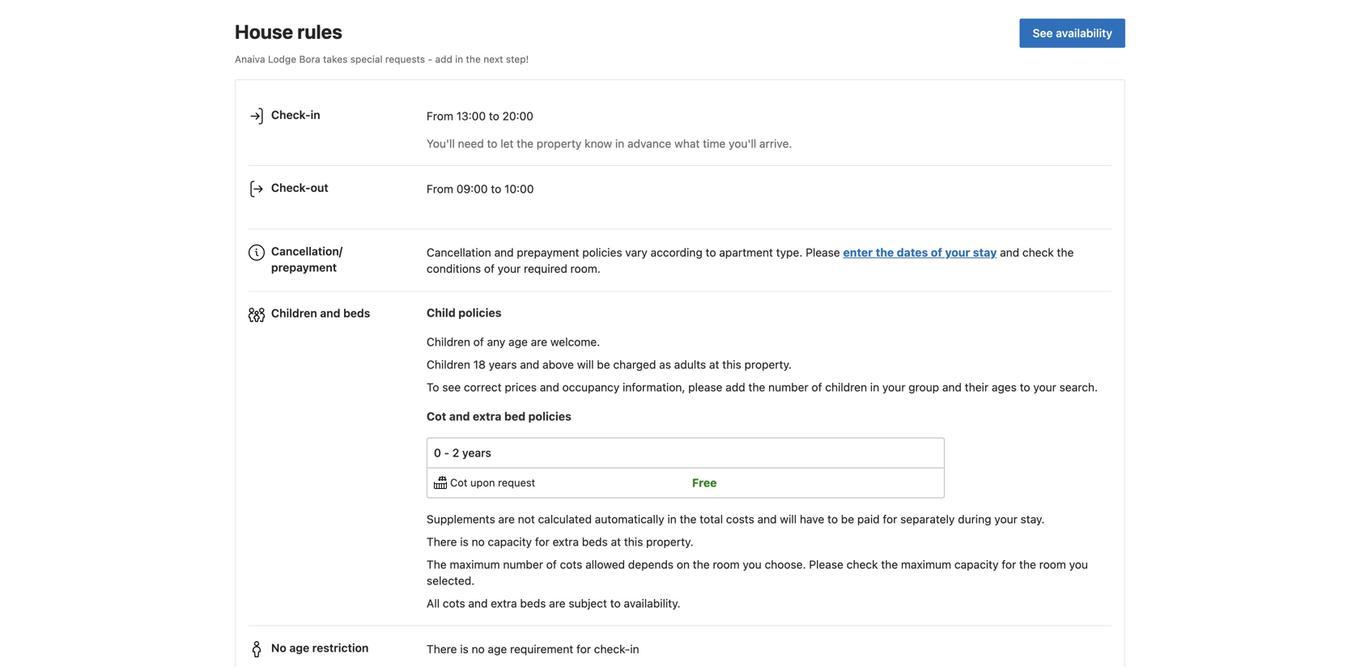 Task type: describe. For each thing, give the bounding box(es) containing it.
0 horizontal spatial -
[[428, 54, 433, 65]]

separately
[[901, 513, 955, 526]]

check-out
[[271, 181, 329, 194]]

you'll
[[427, 137, 455, 150]]

check-
[[594, 643, 630, 656]]

the inside the and check the conditions of your required room.
[[1058, 246, 1074, 259]]

1 vertical spatial will
[[780, 513, 797, 526]]

1 horizontal spatial property.
[[745, 358, 792, 372]]

house rules
[[235, 20, 343, 43]]

request
[[498, 477, 536, 489]]

1 horizontal spatial are
[[531, 335, 548, 349]]

see
[[1033, 26, 1054, 40]]

1 horizontal spatial number
[[769, 381, 809, 394]]

cancellation/
[[271, 245, 343, 258]]

according
[[651, 246, 703, 259]]

check- for in
[[271, 108, 311, 121]]

property
[[537, 137, 582, 150]]

enter
[[844, 246, 873, 259]]

paid
[[858, 513, 880, 526]]

correct
[[464, 381, 502, 394]]

2 horizontal spatial policies
[[583, 246, 623, 259]]

0 horizontal spatial capacity
[[488, 536, 532, 549]]

1 vertical spatial property.
[[646, 536, 694, 549]]

to right subject
[[611, 597, 621, 610]]

let
[[501, 137, 514, 150]]

cancellation
[[427, 246, 491, 259]]

2 vertical spatial extra
[[491, 597, 517, 610]]

there is no capacity for extra beds at this property.
[[427, 536, 694, 549]]

all
[[427, 597, 440, 610]]

on
[[677, 558, 690, 572]]

2 horizontal spatial are
[[549, 597, 566, 610]]

to see correct prices and occupancy information, please add the number of children in your group and their ages to your search.
[[427, 381, 1098, 394]]

1 horizontal spatial add
[[726, 381, 746, 394]]

please
[[689, 381, 723, 394]]

there is no age requirement for check-in
[[427, 643, 640, 656]]

calculated
[[538, 513, 592, 526]]

availability
[[1056, 26, 1113, 40]]

of left children
[[812, 381, 823, 394]]

see
[[442, 381, 461, 394]]

search.
[[1060, 381, 1098, 394]]

0 horizontal spatial at
[[611, 536, 621, 549]]

in down bora at top
[[311, 108, 321, 121]]

allowed
[[586, 558, 625, 572]]

all cots and extra beds are subject to availability.
[[427, 597, 681, 610]]

in down availability.
[[630, 643, 640, 656]]

out
[[311, 181, 329, 194]]

anaiva lodge bora takes special requests - add in the next step!
[[235, 54, 529, 65]]

occupancy
[[563, 381, 620, 394]]

0 - 2 years
[[434, 446, 492, 460]]

adults
[[675, 358, 706, 372]]

house
[[235, 20, 293, 43]]

advance
[[628, 137, 672, 150]]

you'll
[[729, 137, 757, 150]]

enter the dates of your stay link
[[844, 246, 997, 259]]

18
[[474, 358, 486, 372]]

check inside the maximum number of cots allowed depends on the room you choose. please check the maximum capacity for the room you selected.
[[847, 558, 878, 572]]

1 horizontal spatial beds
[[520, 597, 546, 610]]

the
[[427, 558, 447, 572]]

from 09:00 to 10:00
[[427, 182, 534, 196]]

above
[[543, 358, 574, 372]]

need
[[458, 137, 484, 150]]

your inside the and check the conditions of your required room.
[[498, 262, 521, 275]]

children and beds
[[271, 307, 370, 320]]

your left group
[[883, 381, 906, 394]]

anaiva
[[235, 54, 265, 65]]

you'll need to let the property know in advance what time you'll arrive.
[[427, 137, 793, 150]]

please inside the maximum number of cots allowed depends on the room you choose. please check the maximum capacity for the room you selected.
[[810, 558, 844, 572]]

your left stay.
[[995, 513, 1018, 526]]

time
[[703, 137, 726, 150]]

for inside the maximum number of cots allowed depends on the room you choose. please check the maximum capacity for the room you selected.
[[1002, 558, 1017, 572]]

number inside the maximum number of cots allowed depends on the room you choose. please check the maximum capacity for the room you selected.
[[503, 558, 544, 572]]

step!
[[506, 54, 529, 65]]

bora
[[299, 54, 320, 65]]

supplements are not calculated automatically in the total costs and will have to be paid for separately during your stay.
[[427, 513, 1045, 526]]

ages
[[992, 381, 1017, 394]]

1 vertical spatial this
[[624, 536, 643, 549]]

0 horizontal spatial be
[[597, 358, 610, 372]]

required
[[524, 262, 568, 275]]

age for there
[[488, 643, 507, 656]]

requests
[[385, 54, 425, 65]]

dates
[[897, 246, 929, 259]]

cancellation and prepayment policies vary according to apartment type. please enter the dates of your stay
[[427, 246, 997, 259]]

subject
[[569, 597, 607, 610]]

cot for cot and extra bed policies
[[427, 410, 447, 423]]

have
[[800, 513, 825, 526]]

takes
[[323, 54, 348, 65]]

to right 13:00
[[489, 109, 500, 123]]

and right costs
[[758, 513, 777, 526]]

from 13:00 to 20:00
[[427, 109, 534, 123]]

child
[[427, 306, 456, 320]]

children for children and beds
[[271, 307, 317, 320]]

0 horizontal spatial policies
[[459, 306, 502, 320]]

and right cancellation
[[495, 246, 514, 259]]

no for age
[[472, 643, 485, 656]]

capacity inside the maximum number of cots allowed depends on the room you choose. please check the maximum capacity for the room you selected.
[[955, 558, 999, 572]]

free
[[693, 476, 717, 490]]

the maximum number of cots allowed depends on the room you choose. please check the maximum capacity for the room you selected.
[[427, 558, 1089, 588]]

0 vertical spatial prepayment
[[517, 246, 580, 259]]

your left the "search."
[[1034, 381, 1057, 394]]

cots inside the maximum number of cots allowed depends on the room you choose. please check the maximum capacity for the room you selected.
[[560, 558, 583, 572]]

apartment
[[720, 246, 774, 259]]

type.
[[777, 246, 803, 259]]

1 you from the left
[[743, 558, 762, 572]]

0 vertical spatial add
[[435, 54, 453, 65]]

1 horizontal spatial be
[[842, 513, 855, 526]]

supplements
[[427, 513, 495, 526]]

children of any age are welcome.
[[427, 335, 600, 349]]

room.
[[571, 262, 601, 275]]

children 18 years and above will be charged as adults at this property.
[[427, 358, 792, 372]]

1 maximum from the left
[[450, 558, 500, 572]]

prepayment inside the cancellation/ prepayment
[[271, 261, 337, 274]]

0 horizontal spatial beds
[[343, 307, 370, 320]]

2
[[453, 446, 460, 460]]

any
[[487, 335, 506, 349]]

to
[[427, 381, 439, 394]]

and down see on the bottom of page
[[449, 410, 470, 423]]

cot and extra bed policies
[[427, 410, 572, 423]]

is for age
[[460, 643, 469, 656]]

availability.
[[624, 597, 681, 610]]

rules
[[297, 20, 343, 43]]

child policies
[[427, 306, 502, 320]]

next
[[484, 54, 503, 65]]



Task type: vqa. For each thing, say whether or not it's contained in the screenshot.
any
yes



Task type: locate. For each thing, give the bounding box(es) containing it.
0 vertical spatial no
[[472, 536, 485, 549]]

1 horizontal spatial capacity
[[955, 558, 999, 572]]

2 room from the left
[[1040, 558, 1067, 572]]

at right adults
[[710, 358, 720, 372]]

1 horizontal spatial age
[[488, 643, 507, 656]]

check down "paid"
[[847, 558, 878, 572]]

policies up room.
[[583, 246, 623, 259]]

and
[[495, 246, 514, 259], [1001, 246, 1020, 259], [320, 307, 341, 320], [520, 358, 540, 372], [540, 381, 560, 394], [943, 381, 962, 394], [449, 410, 470, 423], [758, 513, 777, 526], [469, 597, 488, 610]]

1 no from the top
[[472, 536, 485, 549]]

to right the have
[[828, 513, 838, 526]]

room down stay.
[[1040, 558, 1067, 572]]

children down child
[[427, 335, 471, 349]]

charged
[[614, 358, 656, 372]]

2 is from the top
[[460, 643, 469, 656]]

cot for cot upon request
[[450, 477, 468, 489]]

0 vertical spatial number
[[769, 381, 809, 394]]

to right ages
[[1020, 381, 1031, 394]]

1 vertical spatial beds
[[582, 536, 608, 549]]

2 from from the top
[[427, 182, 454, 196]]

cot down to
[[427, 410, 447, 423]]

1 check- from the top
[[271, 108, 311, 121]]

for
[[883, 513, 898, 526], [535, 536, 550, 549], [1002, 558, 1017, 572], [577, 643, 591, 656]]

of left any on the bottom of the page
[[474, 335, 484, 349]]

there for there is no capacity for extra beds at this property.
[[427, 536, 457, 549]]

no age restriction
[[271, 641, 369, 655]]

1 horizontal spatial prepayment
[[517, 246, 580, 259]]

add right the please
[[726, 381, 746, 394]]

selected.
[[427, 574, 475, 588]]

0 horizontal spatial will
[[577, 358, 594, 372]]

0 horizontal spatial maximum
[[450, 558, 500, 572]]

1 horizontal spatial at
[[710, 358, 720, 372]]

of inside the maximum number of cots allowed depends on the room you choose. please check the maximum capacity for the room you selected.
[[547, 558, 557, 572]]

cot upon request
[[450, 477, 536, 489]]

cots down there is no capacity for extra beds at this property.
[[560, 558, 583, 572]]

1 vertical spatial children
[[427, 335, 471, 349]]

2 horizontal spatial beds
[[582, 536, 608, 549]]

property.
[[745, 358, 792, 372], [646, 536, 694, 549]]

see availability button
[[1020, 19, 1126, 48]]

cots right all
[[443, 597, 465, 610]]

age right no
[[290, 641, 310, 655]]

bed
[[505, 410, 526, 423]]

maximum down separately
[[902, 558, 952, 572]]

1 horizontal spatial -
[[444, 446, 450, 460]]

be up occupancy
[[597, 358, 610, 372]]

property. up on
[[646, 536, 694, 549]]

0 vertical spatial policies
[[583, 246, 623, 259]]

1 vertical spatial no
[[472, 643, 485, 656]]

this up the please
[[723, 358, 742, 372]]

will
[[577, 358, 594, 372], [780, 513, 797, 526]]

0 vertical spatial beds
[[343, 307, 370, 320]]

welcome.
[[551, 335, 600, 349]]

1 vertical spatial check-
[[271, 181, 311, 194]]

0 vertical spatial at
[[710, 358, 720, 372]]

is for capacity
[[460, 536, 469, 549]]

age left requirement
[[488, 643, 507, 656]]

0 vertical spatial cot
[[427, 410, 447, 423]]

2 you from the left
[[1070, 558, 1089, 572]]

1 vertical spatial add
[[726, 381, 746, 394]]

policies right bed
[[529, 410, 572, 423]]

1 room from the left
[[713, 558, 740, 572]]

0 vertical spatial children
[[271, 307, 317, 320]]

from for from 09:00 to 10:00
[[427, 182, 454, 196]]

from left 09:00
[[427, 182, 454, 196]]

check-
[[271, 108, 311, 121], [271, 181, 311, 194]]

0 vertical spatial from
[[427, 109, 454, 123]]

and down above
[[540, 381, 560, 394]]

to left the 10:00 on the top
[[491, 182, 502, 196]]

13:00
[[457, 109, 486, 123]]

0 vertical spatial years
[[489, 358, 517, 372]]

stay.
[[1021, 513, 1045, 526]]

choose.
[[765, 558, 806, 572]]

number left children
[[769, 381, 809, 394]]

0 horizontal spatial cot
[[427, 410, 447, 423]]

2 vertical spatial children
[[427, 358, 471, 372]]

0 vertical spatial will
[[577, 358, 594, 372]]

0 vertical spatial check
[[1023, 246, 1054, 259]]

0 vertical spatial there
[[427, 536, 457, 549]]

years
[[489, 358, 517, 372], [462, 446, 492, 460]]

please right type.
[[806, 246, 841, 259]]

your left required
[[498, 262, 521, 275]]

age for children
[[509, 335, 528, 349]]

0 horizontal spatial prepayment
[[271, 261, 337, 274]]

0 horizontal spatial property.
[[646, 536, 694, 549]]

and down selected. on the bottom left of the page
[[469, 597, 488, 610]]

1 vertical spatial is
[[460, 643, 469, 656]]

1 horizontal spatial you
[[1070, 558, 1089, 572]]

there for there is no age requirement for check-in
[[427, 643, 457, 656]]

2 check- from the top
[[271, 181, 311, 194]]

no for capacity
[[472, 536, 485, 549]]

years right 2
[[462, 446, 492, 460]]

2 vertical spatial beds
[[520, 597, 546, 610]]

1 there from the top
[[427, 536, 457, 549]]

capacity down during
[[955, 558, 999, 572]]

cancellation/ prepayment
[[271, 245, 343, 274]]

room right on
[[713, 558, 740, 572]]

1 vertical spatial number
[[503, 558, 544, 572]]

beds
[[343, 307, 370, 320], [582, 536, 608, 549], [520, 597, 546, 610]]

as
[[660, 358, 671, 372]]

children
[[826, 381, 868, 394]]

1 vertical spatial years
[[462, 446, 492, 460]]

from up you'll
[[427, 109, 454, 123]]

group
[[909, 381, 940, 394]]

this down automatically
[[624, 536, 643, 549]]

1 horizontal spatial check
[[1023, 246, 1054, 259]]

0 vertical spatial please
[[806, 246, 841, 259]]

in left total
[[668, 513, 677, 526]]

0 vertical spatial extra
[[473, 410, 502, 423]]

- right requests
[[428, 54, 433, 65]]

depends
[[628, 558, 674, 572]]

extra down calculated
[[553, 536, 579, 549]]

1 horizontal spatial cots
[[560, 558, 583, 572]]

1 vertical spatial there
[[427, 643, 457, 656]]

1 vertical spatial -
[[444, 446, 450, 460]]

to left let
[[487, 137, 498, 150]]

2 vertical spatial are
[[549, 597, 566, 610]]

1 vertical spatial please
[[810, 558, 844, 572]]

1 horizontal spatial will
[[780, 513, 797, 526]]

see availability
[[1033, 26, 1113, 40]]

in
[[455, 54, 463, 65], [311, 108, 321, 121], [616, 137, 625, 150], [871, 381, 880, 394], [668, 513, 677, 526], [630, 643, 640, 656]]

stay
[[974, 246, 997, 259]]

no left requirement
[[472, 643, 485, 656]]

of down there is no capacity for extra beds at this property.
[[547, 558, 557, 572]]

0 vertical spatial capacity
[[488, 536, 532, 549]]

policies up any on the bottom of the page
[[459, 306, 502, 320]]

of right dates
[[931, 246, 943, 259]]

0 horizontal spatial this
[[624, 536, 643, 549]]

0 vertical spatial property.
[[745, 358, 792, 372]]

there
[[427, 536, 457, 549], [427, 643, 457, 656]]

total
[[700, 513, 723, 526]]

and inside the and check the conditions of your required room.
[[1001, 246, 1020, 259]]

there down all
[[427, 643, 457, 656]]

extra left bed
[[473, 410, 502, 423]]

arrive.
[[760, 137, 793, 150]]

conditions
[[427, 262, 481, 275]]

0 vertical spatial cots
[[560, 558, 583, 572]]

1 vertical spatial cots
[[443, 597, 465, 610]]

1 vertical spatial at
[[611, 536, 621, 549]]

0 horizontal spatial number
[[503, 558, 544, 572]]

1 vertical spatial extra
[[553, 536, 579, 549]]

to
[[489, 109, 500, 123], [487, 137, 498, 150], [491, 182, 502, 196], [706, 246, 716, 259], [1020, 381, 1031, 394], [828, 513, 838, 526], [611, 597, 621, 610]]

your left stay
[[946, 246, 971, 259]]

prepayment down cancellation/
[[271, 261, 337, 274]]

of
[[931, 246, 943, 259], [484, 262, 495, 275], [474, 335, 484, 349], [812, 381, 823, 394], [547, 558, 557, 572]]

2 vertical spatial policies
[[529, 410, 572, 423]]

0 horizontal spatial are
[[499, 513, 515, 526]]

check right stay
[[1023, 246, 1054, 259]]

0 horizontal spatial add
[[435, 54, 453, 65]]

1 from from the top
[[427, 109, 454, 123]]

0 vertical spatial this
[[723, 358, 742, 372]]

1 vertical spatial capacity
[[955, 558, 999, 572]]

age
[[509, 335, 528, 349], [290, 641, 310, 655], [488, 643, 507, 656]]

1 horizontal spatial policies
[[529, 410, 572, 423]]

to right the according
[[706, 246, 716, 259]]

is down selected. on the bottom left of the page
[[460, 643, 469, 656]]

1 vertical spatial from
[[427, 182, 454, 196]]

and down the cancellation/ prepayment at the top left
[[320, 307, 341, 320]]

add
[[435, 54, 453, 65], [726, 381, 746, 394]]

upon
[[471, 477, 495, 489]]

and up the prices
[[520, 358, 540, 372]]

in left next at the left top of page
[[455, 54, 463, 65]]

are left subject
[[549, 597, 566, 610]]

please right choose.
[[810, 558, 844, 572]]

0 horizontal spatial age
[[290, 641, 310, 655]]

check inside the and check the conditions of your required room.
[[1023, 246, 1054, 259]]

0 vertical spatial -
[[428, 54, 433, 65]]

maximum up selected. on the bottom left of the page
[[450, 558, 500, 572]]

0 vertical spatial is
[[460, 536, 469, 549]]

will left the have
[[780, 513, 797, 526]]

add right requests
[[435, 54, 453, 65]]

are left not
[[499, 513, 515, 526]]

number down there is no capacity for extra beds at this property.
[[503, 558, 544, 572]]

- left 2
[[444, 446, 450, 460]]

children
[[271, 307, 317, 320], [427, 335, 471, 349], [427, 358, 471, 372]]

1 horizontal spatial this
[[723, 358, 742, 372]]

1 vertical spatial cot
[[450, 477, 468, 489]]

and check the conditions of your required room.
[[427, 246, 1074, 275]]

0 vertical spatial be
[[597, 358, 610, 372]]

vary
[[626, 246, 648, 259]]

1 vertical spatial prepayment
[[271, 261, 337, 274]]

will up occupancy
[[577, 358, 594, 372]]

please
[[806, 246, 841, 259], [810, 558, 844, 572]]

2 no from the top
[[472, 643, 485, 656]]

capacity down not
[[488, 536, 532, 549]]

1 is from the top
[[460, 536, 469, 549]]

from for from 13:00 to 20:00
[[427, 109, 454, 123]]

prepayment
[[517, 246, 580, 259], [271, 261, 337, 274]]

at up allowed
[[611, 536, 621, 549]]

in right know
[[616, 137, 625, 150]]

extra up there is no age requirement for check-in
[[491, 597, 517, 610]]

of inside the and check the conditions of your required room.
[[484, 262, 495, 275]]

2 there from the top
[[427, 643, 457, 656]]

2 horizontal spatial age
[[509, 335, 528, 349]]

and left their
[[943, 381, 962, 394]]

cot left upon
[[450, 477, 468, 489]]

room
[[713, 558, 740, 572], [1040, 558, 1067, 572]]

during
[[958, 513, 992, 526]]

0
[[434, 446, 441, 460]]

1 vertical spatial policies
[[459, 306, 502, 320]]

policies
[[583, 246, 623, 259], [459, 306, 502, 320], [529, 410, 572, 423]]

is down supplements
[[460, 536, 469, 549]]

of down cancellation
[[484, 262, 495, 275]]

0 horizontal spatial you
[[743, 558, 762, 572]]

and right stay
[[1001, 246, 1020, 259]]

their
[[965, 381, 989, 394]]

0 horizontal spatial room
[[713, 558, 740, 572]]

check- down "lodge"
[[271, 108, 311, 121]]

years right 18
[[489, 358, 517, 372]]

no
[[472, 536, 485, 549], [472, 643, 485, 656]]

there up the
[[427, 536, 457, 549]]

0 vertical spatial check-
[[271, 108, 311, 121]]

prepayment up required
[[517, 246, 580, 259]]

property. up to see correct prices and occupancy information, please add the number of children in your group and their ages to your search.
[[745, 358, 792, 372]]

1 horizontal spatial maximum
[[902, 558, 952, 572]]

check-in
[[271, 108, 321, 121]]

no
[[271, 641, 287, 655]]

1 vertical spatial are
[[499, 513, 515, 526]]

know
[[585, 137, 612, 150]]

0 horizontal spatial cots
[[443, 597, 465, 610]]

are up above
[[531, 335, 548, 349]]

children up see on the bottom of page
[[427, 358, 471, 372]]

not
[[518, 513, 535, 526]]

children down the cancellation/ prepayment at the top left
[[271, 307, 317, 320]]

1 horizontal spatial room
[[1040, 558, 1067, 572]]

from
[[427, 109, 454, 123], [427, 182, 454, 196]]

09:00
[[457, 182, 488, 196]]

automatically
[[595, 513, 665, 526]]

10:00
[[505, 182, 534, 196]]

0 vertical spatial are
[[531, 335, 548, 349]]

check- up cancellation/
[[271, 181, 311, 194]]

1 horizontal spatial cot
[[450, 477, 468, 489]]

1 vertical spatial be
[[842, 513, 855, 526]]

lodge
[[268, 54, 297, 65]]

20:00
[[503, 109, 534, 123]]

check- for out
[[271, 181, 311, 194]]

in right children
[[871, 381, 880, 394]]

special
[[351, 54, 383, 65]]

age right any on the bottom of the page
[[509, 335, 528, 349]]

no down supplements
[[472, 536, 485, 549]]

children for children of any age are welcome.
[[427, 335, 471, 349]]

children for children 18 years and above will be charged as adults at this property.
[[427, 358, 471, 372]]

1 vertical spatial check
[[847, 558, 878, 572]]

0 horizontal spatial check
[[847, 558, 878, 572]]

is
[[460, 536, 469, 549], [460, 643, 469, 656]]

costs
[[726, 513, 755, 526]]

be left "paid"
[[842, 513, 855, 526]]

2 maximum from the left
[[902, 558, 952, 572]]



